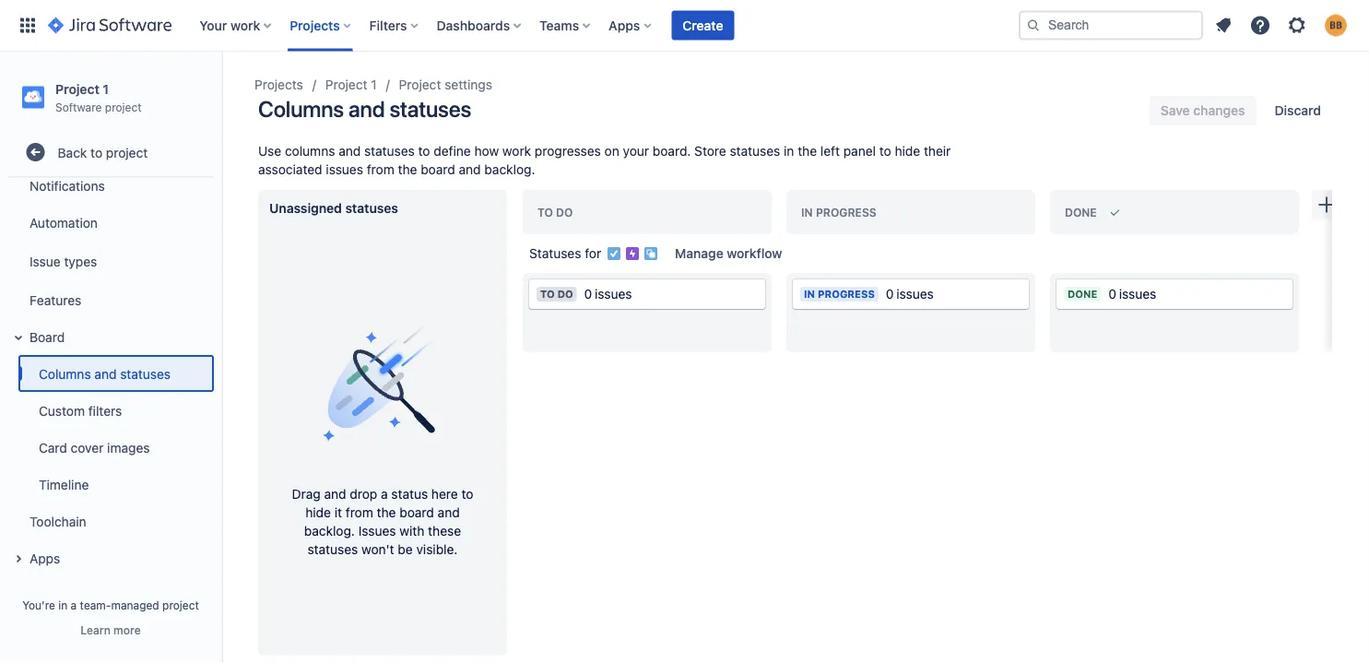 Task type: describe. For each thing, give the bounding box(es) containing it.
notifications image
[[1213, 14, 1235, 36]]

notifications
[[30, 178, 105, 193]]

teams button
[[534, 11, 598, 40]]

create
[[683, 18, 724, 33]]

features link
[[7, 282, 214, 318]]

create column image
[[1316, 194, 1339, 216]]

done inside button
[[1066, 206, 1098, 219]]

toolchain link
[[7, 503, 214, 540]]

project 1 link
[[325, 74, 377, 96]]

custom filters link
[[18, 392, 214, 429]]

board
[[30, 329, 65, 344]]

expand image for apps
[[7, 548, 30, 570]]

in inside use columns and statuses to define how work progresses on your board. store statuses in the left panel to hide their associated issues from the board and backlog.
[[784, 143, 795, 159]]

1 vertical spatial project
[[106, 145, 148, 160]]

projects for projects dropdown button
[[290, 18, 340, 33]]

be
[[398, 542, 413, 557]]

statuses inside drag and drop a status here to hide it from the board and backlog. issues with these statuses won't be visible.
[[308, 542, 358, 557]]

manage
[[675, 246, 724, 261]]

left
[[821, 143, 840, 159]]

filters button
[[364, 11, 426, 40]]

0 for do
[[585, 286, 593, 302]]

statuses inside group
[[120, 366, 171, 381]]

1 vertical spatial a
[[71, 599, 77, 612]]

projects link
[[255, 74, 303, 96]]

managed
[[111, 599, 159, 612]]

filters
[[370, 18, 407, 33]]

back to project link
[[7, 134, 214, 171]]

projects button
[[284, 11, 359, 40]]

appswitcher icon image
[[17, 14, 39, 36]]

statuses for
[[530, 246, 602, 261]]

learn
[[81, 624, 111, 637]]

card cover images
[[39, 440, 150, 455]]

your work
[[199, 18, 260, 33]]

primary element
[[11, 0, 1019, 51]]

statuses
[[530, 246, 582, 261]]

cover
[[71, 440, 104, 455]]

filters
[[88, 403, 122, 418]]

hide inside drag and drop a status here to hide it from the board and backlog. issues with these statuses won't be visible.
[[306, 505, 331, 520]]

done column tick image
[[1109, 205, 1123, 220]]

apps inside popup button
[[609, 18, 641, 33]]

0 issues for progress
[[886, 286, 934, 302]]

banner containing your work
[[0, 0, 1370, 52]]

manage workflow button
[[664, 243, 794, 265]]

discard button
[[1264, 96, 1333, 125]]

features
[[30, 292, 81, 307]]

empty net image
[[309, 304, 457, 452]]

learn more
[[81, 624, 141, 637]]

2 vertical spatial project
[[162, 599, 199, 612]]

1 vertical spatial do
[[558, 288, 574, 300]]

timeline link
[[18, 466, 214, 503]]

columns inside group
[[39, 366, 91, 381]]

1 vertical spatial in progress
[[804, 288, 875, 300]]

1 vertical spatial to do
[[541, 288, 574, 300]]

project inside project 1 software project
[[105, 100, 142, 113]]

backlog. inside use columns and statuses to define how work progresses on your board. store statuses in the left panel to hide their associated issues from the board and backlog.
[[485, 162, 536, 177]]

board inside use columns and statuses to define how work progresses on your board. store statuses in the left panel to hide their associated issues from the board and backlog.
[[421, 162, 456, 177]]

your
[[199, 18, 227, 33]]

apps button
[[7, 540, 214, 577]]

apps button
[[603, 11, 659, 40]]

board inside drag and drop a status here to hide it from the board and backlog. issues with these statuses won't be visible.
[[400, 505, 434, 520]]

store
[[695, 143, 727, 159]]

and up it
[[324, 487, 346, 502]]

your
[[623, 143, 649, 159]]

project settings
[[399, 77, 493, 92]]

use columns and statuses to define how work progresses on your board. store statuses in the left panel to hide their associated issues from the board and backlog.
[[258, 143, 951, 177]]

columns
[[285, 143, 335, 159]]

toolchain
[[30, 514, 86, 529]]

work inside use columns and statuses to define how work progresses on your board. store statuses in the left panel to hide their associated issues from the board and backlog.
[[503, 143, 531, 159]]

board button
[[7, 318, 214, 355]]

types
[[64, 254, 97, 269]]

to right back
[[91, 145, 102, 160]]

the inside drag and drop a status here to hide it from the board and backlog. issues with these statuses won't be visible.
[[377, 505, 396, 520]]

here
[[432, 487, 458, 502]]

settings image
[[1287, 14, 1309, 36]]

on
[[605, 143, 620, 159]]

manage workflow
[[675, 246, 783, 261]]

to left define
[[418, 143, 430, 159]]

in progress inside 'button'
[[802, 206, 877, 219]]

project 1
[[325, 77, 377, 92]]

1 vertical spatial the
[[398, 162, 417, 177]]

custom
[[39, 403, 85, 418]]

more
[[114, 624, 141, 637]]

statuses down the project settings
[[390, 96, 472, 122]]

settings
[[445, 77, 493, 92]]

and down here
[[438, 505, 460, 520]]

and down project 1
[[349, 96, 385, 122]]

project for project 1
[[325, 77, 368, 92]]

notifications link
[[7, 167, 214, 204]]

create button
[[672, 11, 735, 40]]

to right the panel
[[880, 143, 892, 159]]

define
[[434, 143, 471, 159]]

0 vertical spatial the
[[798, 143, 817, 159]]

panel
[[844, 143, 876, 159]]

columns and statuses link
[[18, 355, 214, 392]]

associated
[[258, 162, 323, 177]]

group containing notifications
[[4, 88, 214, 582]]

project inside project 1 software project
[[55, 81, 99, 96]]

done button
[[1051, 190, 1300, 234]]

workflow
[[727, 246, 783, 261]]

unassigned statuses
[[269, 201, 398, 216]]

expand image for board
[[7, 327, 30, 349]]

work inside dropdown button
[[231, 18, 260, 33]]

team-
[[80, 599, 111, 612]]

1 for project 1 software project
[[103, 81, 109, 96]]



Task type: locate. For each thing, give the bounding box(es) containing it.
to inside to do button
[[538, 206, 553, 219]]

hide inside use columns and statuses to define how work progresses on your board. store statuses in the left panel to hide their associated issues from the board and backlog.
[[895, 143, 921, 159]]

expand image up you're
[[7, 548, 30, 570]]

a
[[381, 487, 388, 502], [71, 599, 77, 612]]

in
[[784, 143, 795, 159], [58, 599, 68, 612]]

projects inside dropdown button
[[290, 18, 340, 33]]

0 issues down for
[[585, 286, 632, 302]]

0 horizontal spatial project
[[55, 81, 99, 96]]

2 vertical spatial the
[[377, 505, 396, 520]]

1 vertical spatial in
[[804, 288, 816, 300]]

to do
[[538, 206, 573, 219], [541, 288, 574, 300]]

drop
[[350, 487, 378, 502]]

2 0 issues from the left
[[886, 286, 934, 302]]

0 horizontal spatial backlog.
[[304, 524, 355, 539]]

1 vertical spatial done
[[1068, 288, 1098, 300]]

issues for done
[[1120, 286, 1157, 302]]

how
[[475, 143, 499, 159]]

for
[[585, 246, 602, 261]]

statuses right store
[[730, 143, 781, 159]]

you're
[[22, 599, 55, 612]]

columns and statuses up 'filters'
[[39, 366, 171, 381]]

expand image down features
[[7, 327, 30, 349]]

1 vertical spatial work
[[503, 143, 531, 159]]

2 horizontal spatial 0 issues
[[1109, 286, 1157, 302]]

statuses up custom filters link in the bottom left of the page
[[120, 366, 171, 381]]

0 vertical spatial columns and statuses
[[258, 96, 472, 122]]

1 vertical spatial hide
[[306, 505, 331, 520]]

0 vertical spatial in
[[802, 206, 813, 219]]

project right managed
[[162, 599, 199, 612]]

with
[[400, 524, 425, 539]]

in right you're
[[58, 599, 68, 612]]

do up statuses for
[[556, 206, 573, 219]]

2 expand image from the top
[[7, 548, 30, 570]]

to do inside to do button
[[538, 206, 573, 219]]

0 horizontal spatial 0
[[585, 286, 593, 302]]

issue
[[30, 254, 61, 269]]

Search field
[[1019, 11, 1204, 40]]

1 for project 1
[[371, 77, 377, 92]]

1 vertical spatial apps
[[30, 551, 60, 566]]

1 horizontal spatial 1
[[371, 77, 377, 92]]

1 horizontal spatial project
[[325, 77, 368, 92]]

statuses left define
[[364, 143, 415, 159]]

won't
[[362, 542, 394, 557]]

software
[[55, 100, 102, 113]]

1 vertical spatial in
[[58, 599, 68, 612]]

learn more button
[[81, 623, 141, 637]]

card
[[39, 440, 67, 455]]

drag
[[292, 487, 321, 502]]

1 vertical spatial to
[[541, 288, 555, 300]]

1 horizontal spatial work
[[503, 143, 531, 159]]

issues inside use columns and statuses to define how work progresses on your board. store statuses in the left panel to hide their associated issues from the board and backlog.
[[326, 162, 363, 177]]

drag and drop a status here to hide it from the board and backlog. issues with these statuses won't be visible.
[[292, 487, 474, 557]]

1 inside project 1 link
[[371, 77, 377, 92]]

1 vertical spatial columns
[[39, 366, 91, 381]]

0 issues for do
[[585, 286, 632, 302]]

columns up custom at the left bottom of the page
[[39, 366, 91, 381]]

and down how
[[459, 162, 481, 177]]

you're in a team-managed project
[[22, 599, 199, 612]]

apps inside button
[[30, 551, 60, 566]]

issue types
[[30, 254, 97, 269]]

1 vertical spatial projects
[[255, 77, 303, 92]]

custom filters
[[39, 403, 122, 418]]

search image
[[1027, 18, 1042, 33]]

0 vertical spatial a
[[381, 487, 388, 502]]

1 vertical spatial progress
[[818, 288, 875, 300]]

sidebar navigation image
[[201, 74, 242, 111]]

to do up statuses
[[538, 206, 573, 219]]

automation
[[30, 215, 98, 230]]

1 vertical spatial from
[[346, 505, 373, 520]]

0 horizontal spatial a
[[71, 599, 77, 612]]

1 horizontal spatial backlog.
[[485, 162, 536, 177]]

0 horizontal spatial work
[[231, 18, 260, 33]]

0 vertical spatial done
[[1066, 206, 1098, 219]]

1 inside project 1 software project
[[103, 81, 109, 96]]

project settings link
[[399, 74, 493, 96]]

issues for in progress
[[897, 286, 934, 302]]

to
[[538, 206, 553, 219], [541, 288, 555, 300]]

0 horizontal spatial 0 issues
[[585, 286, 632, 302]]

0 vertical spatial hide
[[895, 143, 921, 159]]

1 expand image from the top
[[7, 327, 30, 349]]

0 vertical spatial project
[[105, 100, 142, 113]]

your profile and settings image
[[1326, 14, 1348, 36]]

expand image
[[7, 327, 30, 349], [7, 548, 30, 570]]

columns and statuses down project 1
[[258, 96, 472, 122]]

3 0 issues from the left
[[1109, 286, 1157, 302]]

do inside button
[[556, 206, 573, 219]]

and right columns
[[339, 143, 361, 159]]

0 vertical spatial progress
[[816, 206, 877, 219]]

0 vertical spatial from
[[367, 162, 395, 177]]

your work button
[[194, 11, 279, 40]]

1 down the filters
[[371, 77, 377, 92]]

project right software
[[105, 100, 142, 113]]

automation link
[[7, 204, 214, 241]]

0 horizontal spatial in
[[58, 599, 68, 612]]

hide left it
[[306, 505, 331, 520]]

board up with
[[400, 505, 434, 520]]

back to project
[[58, 145, 148, 160]]

their
[[924, 143, 951, 159]]

0 horizontal spatial columns and statuses
[[39, 366, 171, 381]]

the up unassigned statuses
[[398, 162, 417, 177]]

1 vertical spatial columns and statuses
[[39, 366, 171, 381]]

0 horizontal spatial the
[[377, 505, 396, 520]]

work right how
[[503, 143, 531, 159]]

statuses right unassigned
[[345, 201, 398, 216]]

hide left their
[[895, 143, 921, 159]]

0 issues down done column tick image
[[1109, 286, 1157, 302]]

in left left
[[784, 143, 795, 159]]

done
[[1066, 206, 1098, 219], [1068, 288, 1098, 300]]

visible.
[[417, 542, 458, 557]]

backlog. down how
[[485, 162, 536, 177]]

project up software
[[55, 81, 99, 96]]

dashboards
[[437, 18, 510, 33]]

backlog. down it
[[304, 524, 355, 539]]

timeline
[[39, 477, 89, 492]]

0 vertical spatial board
[[421, 162, 456, 177]]

0 vertical spatial in progress
[[802, 206, 877, 219]]

issues down in progress 'button' at the right top
[[897, 286, 934, 302]]

0 vertical spatial backlog.
[[485, 162, 536, 177]]

help image
[[1250, 14, 1272, 36]]

projects right sidebar navigation image
[[255, 77, 303, 92]]

3 0 from the left
[[1109, 286, 1117, 302]]

0 horizontal spatial hide
[[306, 505, 331, 520]]

to inside drag and drop a status here to hide it from the board and backlog. issues with these statuses won't be visible.
[[462, 487, 474, 502]]

board.
[[653, 143, 691, 159]]

1 horizontal spatial a
[[381, 487, 388, 502]]

1 horizontal spatial 0
[[886, 286, 894, 302]]

project
[[105, 100, 142, 113], [106, 145, 148, 160], [162, 599, 199, 612]]

board down define
[[421, 162, 456, 177]]

0 vertical spatial in
[[784, 143, 795, 159]]

do down statuses for
[[558, 288, 574, 300]]

columns
[[258, 96, 344, 122], [39, 366, 91, 381]]

statuses
[[390, 96, 472, 122], [364, 143, 415, 159], [730, 143, 781, 159], [345, 201, 398, 216], [120, 366, 171, 381], [308, 542, 358, 557]]

it
[[335, 505, 342, 520]]

the
[[798, 143, 817, 159], [398, 162, 417, 177], [377, 505, 396, 520]]

project 1 software project
[[55, 81, 142, 113]]

0 horizontal spatial apps
[[30, 551, 60, 566]]

0 vertical spatial do
[[556, 206, 573, 219]]

these
[[428, 524, 461, 539]]

1 horizontal spatial apps
[[609, 18, 641, 33]]

project up notifications link
[[106, 145, 148, 160]]

1 horizontal spatial columns and statuses
[[258, 96, 472, 122]]

project left settings
[[399, 77, 441, 92]]

1 vertical spatial board
[[400, 505, 434, 520]]

discard
[[1275, 103, 1322, 118]]

1 horizontal spatial 0 issues
[[886, 286, 934, 302]]

0 for progress
[[886, 286, 894, 302]]

issue types link
[[7, 241, 214, 282]]

the up issues
[[377, 505, 396, 520]]

issues for to do
[[595, 286, 632, 302]]

0 vertical spatial apps
[[609, 18, 641, 33]]

and inside group
[[94, 366, 117, 381]]

unassigned
[[269, 201, 342, 216]]

work
[[231, 18, 260, 33], [503, 143, 531, 159]]

dashboards button
[[431, 11, 529, 40]]

1 horizontal spatial hide
[[895, 143, 921, 159]]

banner
[[0, 0, 1370, 52]]

issues down done column tick image
[[1120, 286, 1157, 302]]

progress inside in progress 'button'
[[816, 206, 877, 219]]

1 horizontal spatial the
[[398, 162, 417, 177]]

2 0 from the left
[[886, 286, 894, 302]]

expand image inside board button
[[7, 327, 30, 349]]

jira software image
[[48, 14, 172, 36], [48, 14, 172, 36]]

hide
[[895, 143, 921, 159], [306, 505, 331, 520]]

backlog.
[[485, 162, 536, 177], [304, 524, 355, 539]]

projects
[[290, 18, 340, 33], [255, 77, 303, 92]]

2 horizontal spatial project
[[399, 77, 441, 92]]

columns up columns
[[258, 96, 344, 122]]

0 vertical spatial to
[[538, 206, 553, 219]]

to do button
[[523, 190, 772, 234]]

expand image inside apps button
[[7, 548, 30, 570]]

1 vertical spatial expand image
[[7, 548, 30, 570]]

in inside 'button'
[[802, 206, 813, 219]]

use
[[258, 143, 282, 159]]

1 vertical spatial backlog.
[[304, 524, 355, 539]]

to do down statuses
[[541, 288, 574, 300]]

1 horizontal spatial in
[[784, 143, 795, 159]]

1 horizontal spatial columns
[[258, 96, 344, 122]]

and up 'filters'
[[94, 366, 117, 381]]

1 0 issues from the left
[[585, 286, 632, 302]]

apps right teams dropdown button
[[609, 18, 641, 33]]

1 up back to project
[[103, 81, 109, 96]]

backlog. inside drag and drop a status here to hide it from the board and backlog. issues with these statuses won't be visible.
[[304, 524, 355, 539]]

teams
[[540, 18, 579, 33]]

the left left
[[798, 143, 817, 159]]

to down statuses
[[541, 288, 555, 300]]

in progress
[[802, 206, 877, 219], [804, 288, 875, 300]]

from down drop
[[346, 505, 373, 520]]

to up statuses
[[538, 206, 553, 219]]

from inside drag and drop a status here to hide it from the board and backlog. issues with these statuses won't be visible.
[[346, 505, 373, 520]]

1 0 from the left
[[585, 286, 593, 302]]

in progress button
[[787, 190, 1036, 234]]

0 down for
[[585, 286, 593, 302]]

2 horizontal spatial the
[[798, 143, 817, 159]]

group
[[4, 88, 214, 582]]

apps down toolchain
[[30, 551, 60, 566]]

status
[[392, 487, 428, 502]]

0 down in progress 'button' at the right top
[[886, 286, 894, 302]]

from up unassigned statuses
[[367, 162, 395, 177]]

to right here
[[462, 487, 474, 502]]

progresses
[[535, 143, 601, 159]]

a right drop
[[381, 487, 388, 502]]

work right "your"
[[231, 18, 260, 33]]

card cover images link
[[18, 429, 214, 466]]

0 horizontal spatial 1
[[103, 81, 109, 96]]

projects up project 1
[[290, 18, 340, 33]]

issues down for
[[595, 286, 632, 302]]

1
[[371, 77, 377, 92], [103, 81, 109, 96]]

back
[[58, 145, 87, 160]]

0 vertical spatial work
[[231, 18, 260, 33]]

0 vertical spatial to do
[[538, 206, 573, 219]]

2 horizontal spatial 0
[[1109, 286, 1117, 302]]

in
[[802, 206, 813, 219], [804, 288, 816, 300]]

0 down done column tick image
[[1109, 286, 1117, 302]]

issues
[[359, 524, 396, 539]]

project for project settings
[[399, 77, 441, 92]]

0 vertical spatial expand image
[[7, 327, 30, 349]]

0 horizontal spatial columns
[[39, 366, 91, 381]]

a inside drag and drop a status here to hide it from the board and backlog. issues with these statuses won't be visible.
[[381, 487, 388, 502]]

images
[[107, 440, 150, 455]]

to
[[418, 143, 430, 159], [880, 143, 892, 159], [91, 145, 102, 160], [462, 487, 474, 502]]

statuses down it
[[308, 542, 358, 557]]

issues down columns
[[326, 162, 363, 177]]

a left 'team-' at bottom left
[[71, 599, 77, 612]]

projects for 'projects' link
[[255, 77, 303, 92]]

0 issues down in progress 'button' at the right top
[[886, 286, 934, 302]]

project down projects dropdown button
[[325, 77, 368, 92]]

0 vertical spatial columns
[[258, 96, 344, 122]]

0 vertical spatial projects
[[290, 18, 340, 33]]

from inside use columns and statuses to define how work progresses on your board. store statuses in the left panel to hide their associated issues from the board and backlog.
[[367, 162, 395, 177]]



Task type: vqa. For each thing, say whether or not it's contained in the screenshot.
left Blog
no



